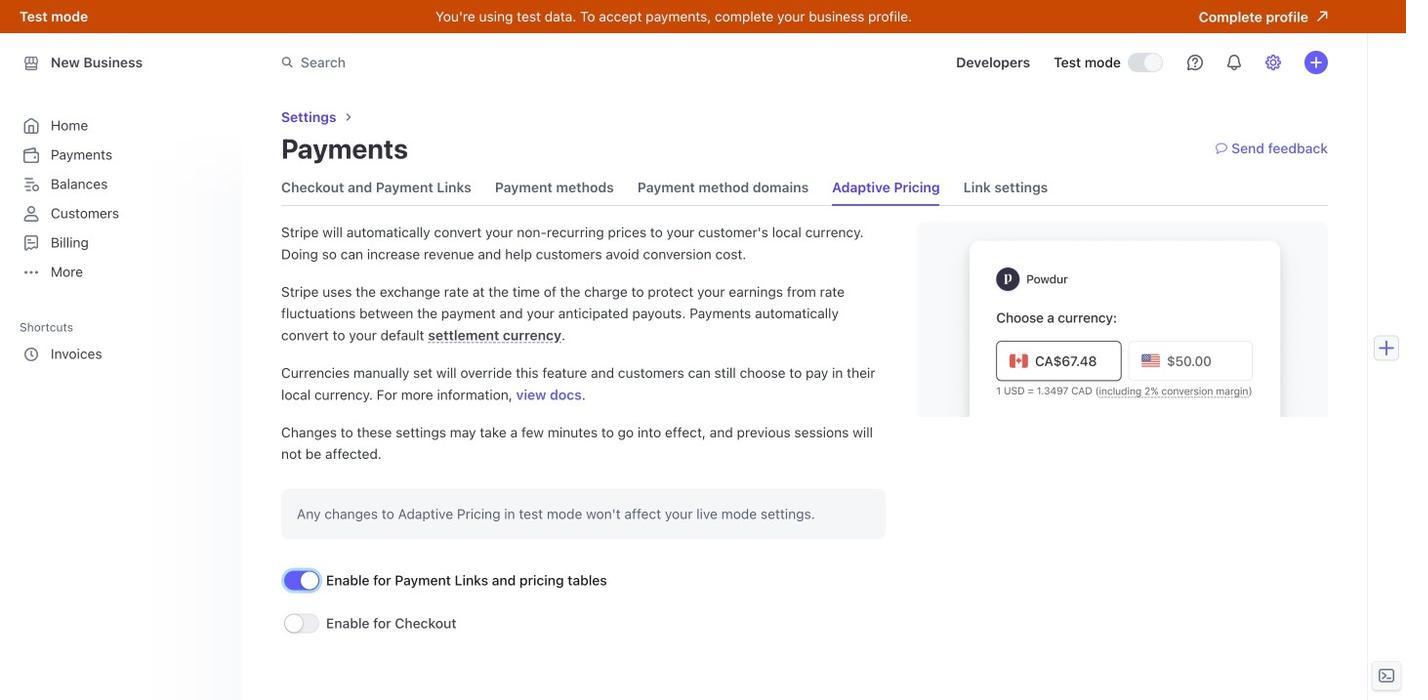 Task type: describe. For each thing, give the bounding box(es) containing it.
Search text field
[[270, 45, 820, 80]]

help image
[[1188, 55, 1203, 70]]

shortcuts element
[[20, 313, 227, 369]]

manage shortcuts image
[[207, 321, 219, 333]]



Task type: vqa. For each thing, say whether or not it's contained in the screenshot.
Notifications icon
yes



Task type: locate. For each thing, give the bounding box(es) containing it.
Test mode checkbox
[[1129, 54, 1162, 71]]

tab list
[[281, 170, 1048, 205]]

settings image
[[1266, 55, 1281, 70]]

None search field
[[270, 45, 820, 80]]

a customer in canada views a price localized from usd to cad image
[[917, 222, 1328, 417]]

notifications image
[[1227, 55, 1242, 70]]

core navigation links element
[[20, 111, 223, 287]]



